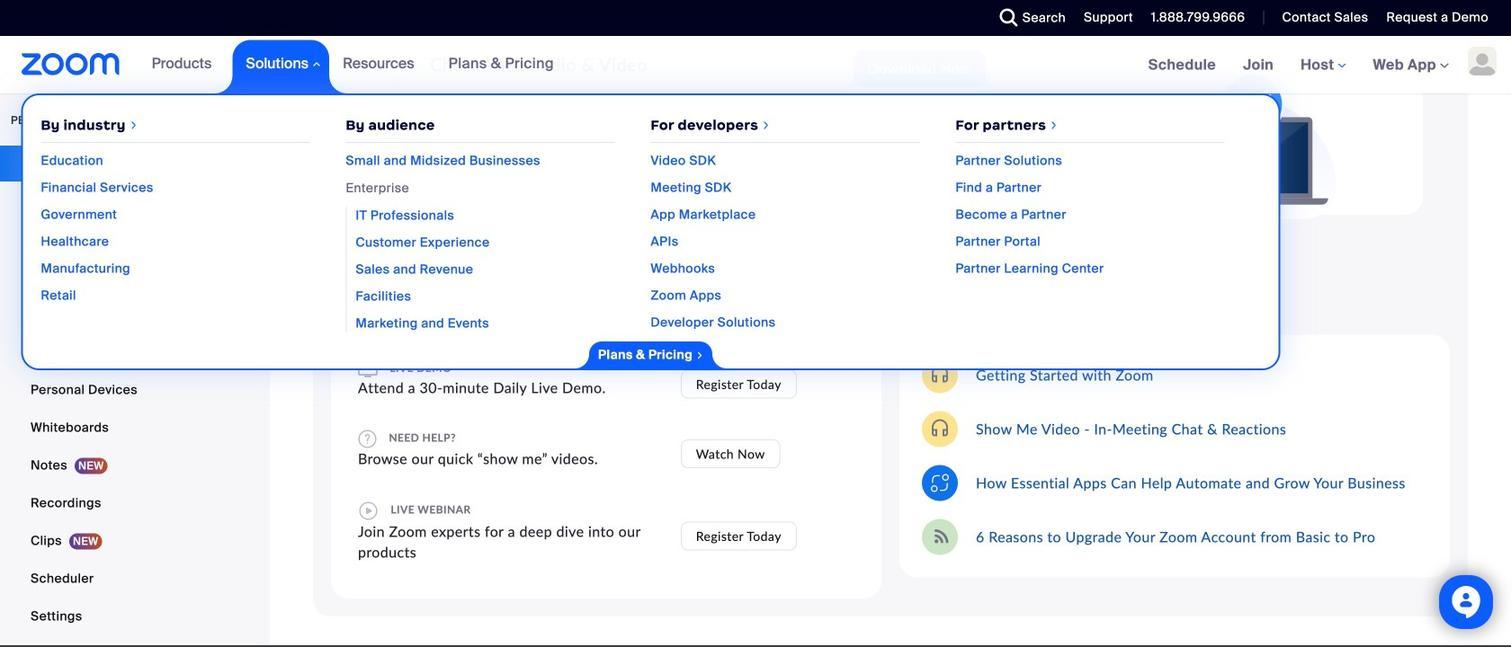 Task type: vqa. For each thing, say whether or not it's contained in the screenshot.
1st OPTION GROUP from the bottom of the the In-meeting Whiteboard ELEMENT
no



Task type: locate. For each thing, give the bounding box(es) containing it.
profile picture image
[[1468, 47, 1497, 76]]

window new image
[[484, 304, 506, 319]]

product information navigation
[[21, 36, 1280, 370]]

banner
[[0, 36, 1511, 370]]



Task type: describe. For each thing, give the bounding box(es) containing it.
personal menu menu
[[0, 146, 264, 648]]

meetings navigation
[[1135, 36, 1511, 95]]

zoom logo image
[[22, 53, 120, 76]]



